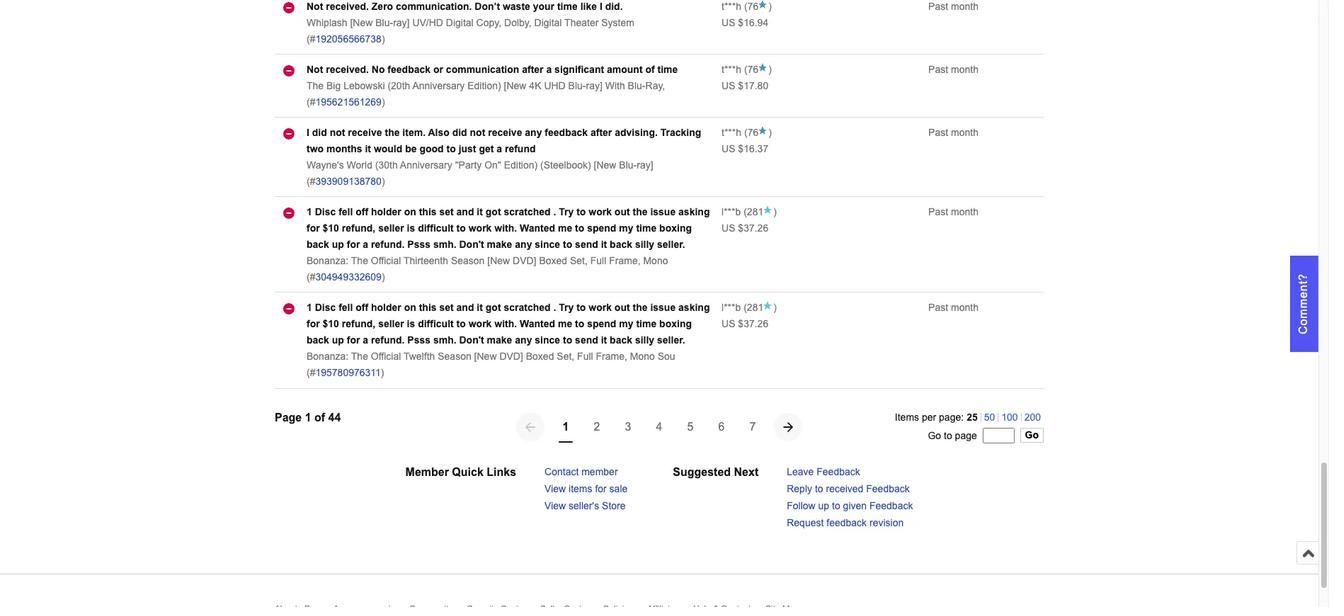 Task type: locate. For each thing, give the bounding box(es) containing it.
t***h for $17.80
[[722, 64, 742, 75]]

and down the wayne's world (30th anniversary "party on" edition) (steelbook) [new blu-ray] (#
[[457, 206, 474, 218]]

2 1 disc fell off holder on this set and it got scratched . try to work out the issue asking for $10 refund, seller is difficult to work with. wanted me to spend my time boxing back up for a refund. psss smh. don't make any since to send it back silly seller. from the top
[[307, 302, 710, 346]]

1 vertical spatial make
[[487, 335, 512, 346]]

mono inside bonanza: the official thirteenth season [new dvd] boxed set, full frame, mono (#
[[644, 255, 668, 266]]

2 ( from the top
[[745, 64, 748, 75]]

5 ( from the top
[[744, 302, 747, 313]]

25
[[967, 412, 978, 423]]

1 past month from the top
[[929, 1, 979, 12]]

t***h up us $16.94
[[722, 1, 742, 12]]

1 horizontal spatial did
[[452, 127, 467, 138]]

1 my from the top
[[619, 223, 634, 234]]

1 vertical spatial seller.
[[657, 335, 686, 346]]

us $16.94
[[722, 17, 769, 28]]

( 76 up $16.94
[[742, 1, 759, 12]]

1 vertical spatial $37.26
[[738, 318, 769, 330]]

2 since from the top
[[535, 335, 560, 346]]

past month element for the big lebowski (20th anniversary edition) [new 4k uhd blu-ray] with blu-ray, (#
[[929, 64, 979, 75]]

season for twelfth
[[438, 351, 472, 362]]

1 vertical spatial smh.
[[434, 335, 457, 346]]

$37.26 for bonanza: the official thirteenth season [new dvd] boxed set, full frame, mono (#
[[738, 223, 769, 234]]

try
[[559, 206, 574, 218], [559, 302, 574, 313]]

edition) down communication
[[468, 80, 501, 92]]

items
[[895, 412, 920, 423]]

2 me from the top
[[558, 318, 573, 330]]

up
[[332, 239, 344, 250], [332, 335, 344, 346], [819, 500, 830, 511]]

boxing
[[660, 223, 692, 234], [660, 318, 692, 330]]

my for bonanza: the official thirteenth season [new dvd] boxed set, full frame, mono (#
[[619, 223, 634, 234]]

5 past month element from the top
[[929, 302, 979, 313]]

1 vertical spatial me
[[558, 318, 573, 330]]

main content
[[275, 0, 1319, 551]]

ray] down zero
[[393, 17, 410, 28]]

1 past from the top
[[929, 1, 949, 12]]

1 holder from the top
[[371, 206, 402, 218]]

past month for wayne's world (30th anniversary "party on" edition) (steelbook) [new blu-ray] (#
[[929, 127, 979, 138]]

boxed inside bonanza: the official twelfth season [new dvd] boxed set, full frame, mono sou (#
[[526, 351, 554, 362]]

1 spend from the top
[[587, 223, 617, 234]]

2 my from the top
[[619, 318, 634, 330]]

2 refund. from the top
[[371, 335, 405, 346]]

2 month from the top
[[951, 64, 979, 75]]

2 . from the top
[[554, 302, 556, 313]]

difficult up twelfth
[[418, 318, 454, 330]]

1 vertical spatial spend
[[587, 318, 617, 330]]

2 vertical spatial ( 76
[[742, 127, 759, 138]]

seller for twelfth
[[378, 318, 404, 330]]

received. for big
[[326, 64, 369, 75]]

1 vertical spatial is
[[407, 318, 415, 330]]

official up the '304949332609 )'
[[371, 255, 401, 266]]

0 vertical spatial any
[[525, 127, 542, 138]]

1 vertical spatial 281
[[747, 302, 764, 313]]

1 horizontal spatial i
[[600, 1, 603, 12]]

1 with. from the top
[[495, 223, 517, 234]]

1 $10 from the top
[[323, 223, 339, 234]]

1 vertical spatial of
[[315, 412, 325, 424]]

1 ( from the top
[[745, 1, 748, 12]]

refund, down 393909138780 )
[[342, 223, 376, 234]]

0 vertical spatial disc
[[315, 206, 336, 218]]

ray] left the with on the top of page
[[586, 80, 603, 92]]

holder down the '304949332609 )'
[[371, 302, 402, 313]]

0 vertical spatial ( 281
[[741, 206, 764, 218]]

2 with. from the top
[[495, 318, 517, 330]]

0 vertical spatial frame,
[[609, 255, 641, 266]]

0 vertical spatial is
[[407, 223, 415, 234]]

set, inside bonanza: the official thirteenth season [new dvd] boxed set, full frame, mono (#
[[570, 255, 588, 266]]

psss up thirteenth
[[408, 239, 431, 250]]

month
[[951, 1, 979, 12], [951, 64, 979, 75], [951, 127, 979, 138], [951, 206, 979, 218], [951, 302, 979, 313]]

0 vertical spatial set,
[[570, 255, 588, 266]]

got for twelfth
[[486, 302, 501, 313]]

3 us from the top
[[722, 143, 736, 155]]

send for bonanza: the official twelfth season [new dvd] boxed set, full frame, mono sou (#
[[575, 335, 598, 346]]

1 ( 76 from the top
[[742, 1, 759, 12]]

2 asking from the top
[[679, 302, 710, 313]]

any up refund
[[525, 127, 542, 138]]

0 vertical spatial after
[[522, 64, 544, 75]]

of left 44
[[315, 412, 325, 424]]

2 out from the top
[[615, 302, 630, 313]]

0 vertical spatial official
[[371, 255, 401, 266]]

3 month from the top
[[951, 127, 979, 138]]

off
[[356, 206, 368, 218], [356, 302, 368, 313]]

fell for bonanza: the official twelfth season [new dvd] boxed set, full frame, mono sou (#
[[339, 302, 353, 313]]

1 vertical spatial t***h
[[722, 64, 742, 75]]

bonanza: for 304949332609
[[307, 255, 349, 266]]

go button
[[1021, 428, 1044, 443]]

2 psss from the top
[[408, 335, 431, 346]]

i
[[600, 1, 603, 12], [307, 127, 310, 138]]

1 us $37.26 from the top
[[722, 223, 769, 234]]

( 76 for $17.80
[[742, 64, 759, 75]]

disc down 393909138780 link
[[315, 206, 336, 218]]

season right thirteenth
[[451, 255, 485, 266]]

1 vertical spatial refund.
[[371, 335, 405, 346]]

the up the '304949332609 )'
[[351, 255, 368, 266]]

[new inside the wayne's world (30th anniversary "party on" edition) (steelbook) [new blu-ray] (#
[[594, 160, 617, 171]]

view
[[545, 483, 566, 494], [545, 500, 566, 511]]

3 past month from the top
[[929, 127, 979, 138]]

1 vertical spatial set,
[[557, 351, 575, 362]]

spend
[[587, 223, 617, 234], [587, 318, 617, 330]]

request feedback revision link
[[787, 517, 904, 528]]

1 vertical spatial i
[[307, 127, 310, 138]]

[new inside whiplash [new blu-ray] uv/hd digital copy, dolby, digital theater system (#
[[350, 17, 373, 28]]

on up thirteenth
[[404, 206, 416, 218]]

2 send from the top
[[575, 335, 598, 346]]

0 vertical spatial refund.
[[371, 239, 405, 250]]

50
[[985, 412, 996, 423]]

1 disc from the top
[[315, 206, 336, 218]]

ray] inside the big lebowski (20th anniversary edition) [new 4k uhd blu-ray] with blu-ray, (#
[[586, 80, 603, 92]]

past month
[[929, 1, 979, 12], [929, 64, 979, 75], [929, 127, 979, 138], [929, 206, 979, 218], [929, 302, 979, 313]]

asking for bonanza: the official twelfth season [new dvd] boxed set, full frame, mono sou (#
[[679, 302, 710, 313]]

$10 down 393909138780 link
[[323, 223, 339, 234]]

not for not received.  no feedback or communication after a significant amount of time
[[307, 64, 323, 75]]

feedback down follow up to given feedback link
[[827, 517, 867, 528]]

1 smh. from the top
[[434, 239, 457, 250]]

1 disc fell off holder on this set and it got scratched . try to work out the issue asking for $10 refund, seller is difficult to work with. wanted me to spend my time boxing back up for a refund. psss smh. don't make any since to send it back silly seller. element for twelfth
[[307, 302, 710, 346]]

go for go
[[1026, 430, 1039, 441]]

main content containing page 1 of 44
[[275, 0, 1319, 551]]

scratched down bonanza: the official thirteenth season [new dvd] boxed set, full frame, mono (#
[[504, 302, 551, 313]]

not up get
[[470, 127, 485, 138]]

2 is from the top
[[407, 318, 415, 330]]

issue for bonanza: the official twelfth season [new dvd] boxed set, full frame, mono sou (#
[[651, 302, 676, 313]]

76 for $16.37
[[748, 127, 759, 138]]

5 past from the top
[[929, 302, 949, 313]]

0 vertical spatial 281
[[747, 206, 764, 218]]

for down member
[[595, 483, 607, 494]]

up up the 304949332609
[[332, 239, 344, 250]]

2 past from the top
[[929, 64, 949, 75]]

1 $37.26 from the top
[[738, 223, 769, 234]]

the inside bonanza: the official twelfth season [new dvd] boxed set, full frame, mono sou (#
[[351, 351, 368, 362]]

receive
[[348, 127, 382, 138], [488, 127, 522, 138]]

2 vertical spatial 76
[[748, 127, 759, 138]]

navigation containing 1
[[516, 412, 803, 443]]

0 horizontal spatial ray]
[[393, 17, 410, 28]]

not received.  no feedback or communication after a significant amount of time element
[[307, 64, 678, 75]]

393909138780
[[316, 176, 382, 187]]

0 vertical spatial scratched
[[504, 206, 551, 218]]

a up 195780976311 )
[[363, 335, 368, 346]]

lebowski
[[344, 80, 385, 92]]

2 issue from the top
[[651, 302, 676, 313]]

don't up bonanza: the official thirteenth season [new dvd] boxed set, full frame, mono (#
[[459, 239, 484, 250]]

2 past month element from the top
[[929, 64, 979, 75]]

4 past from the top
[[929, 206, 949, 218]]

2 holder from the top
[[371, 302, 402, 313]]

mono for bonanza: the official thirteenth season [new dvd] boxed set, full frame, mono (#
[[644, 255, 668, 266]]

edition) inside the big lebowski (20th anniversary edition) [new 4k uhd blu-ray] with blu-ray, (#
[[468, 80, 501, 92]]

2 seller. from the top
[[657, 335, 686, 346]]

[new inside bonanza: the official thirteenth season [new dvd] boxed set, full frame, mono (#
[[488, 255, 510, 266]]

feedback left by buyer. element
[[722, 1, 742, 12], [722, 64, 742, 75], [722, 127, 742, 138], [722, 206, 741, 218], [722, 302, 741, 313]]

wanted up bonanza: the official twelfth season [new dvd] boxed set, full frame, mono sou (#
[[520, 318, 555, 330]]

0 vertical spatial $10
[[323, 223, 339, 234]]

official for 195780976311 )
[[371, 351, 401, 362]]

1 send from the top
[[575, 239, 598, 250]]

not received.  zero communication.  don't waste your time like i did. element
[[307, 1, 623, 12]]

7 button
[[737, 412, 769, 443]]

out
[[615, 206, 630, 218], [615, 302, 630, 313]]

1 inside button
[[563, 421, 569, 433]]

[new inside the big lebowski (20th anniversary edition) [new 4k uhd blu-ray] with blu-ray, (#
[[504, 80, 527, 92]]

1 vertical spatial bonanza:
[[307, 351, 349, 362]]

seller
[[378, 223, 404, 234], [378, 318, 404, 330]]

1 vertical spatial scratched
[[504, 302, 551, 313]]

2 1 disc fell off holder on this set and it got scratched . try to work out the issue asking for $10 refund, seller is difficult to work with. wanted me to spend my time boxing back up for a refund. psss smh. don't make any since to send it back silly seller. element from the top
[[307, 302, 710, 346]]

1 vertical spatial with.
[[495, 318, 517, 330]]

2 past month from the top
[[929, 64, 979, 75]]

go down per
[[928, 430, 942, 441]]

follow
[[787, 500, 816, 511]]

0 vertical spatial 1 disc fell off holder on this set and it got scratched . try to work out the issue asking for $10 refund, seller is difficult to work with. wanted me to spend my time boxing back up for a refund. psss smh. don't make any since to send it back silly seller. element
[[307, 206, 710, 250]]

3 76 from the top
[[748, 127, 759, 138]]

t***h for $16.37
[[722, 127, 742, 138]]

and down bonanza: the official thirteenth season [new dvd] boxed set, full frame, mono (#
[[457, 302, 474, 313]]

make for twelfth
[[487, 335, 512, 346]]

1 vertical spatial asking
[[679, 302, 710, 313]]

1 since from the top
[[535, 239, 560, 250]]

76
[[748, 1, 759, 12], [748, 64, 759, 75], [748, 127, 759, 138]]

[new
[[350, 17, 373, 28], [504, 80, 527, 92], [594, 160, 617, 171], [488, 255, 510, 266], [474, 351, 497, 362]]

refund
[[505, 143, 536, 155]]

boxed inside bonanza: the official thirteenth season [new dvd] boxed set, full frame, mono (#
[[539, 255, 568, 266]]

edition) down refund
[[504, 160, 538, 171]]

receive up months
[[348, 127, 382, 138]]

dvd] inside bonanza: the official twelfth season [new dvd] boxed set, full frame, mono sou (#
[[500, 351, 523, 362]]

( 76 for $16.94
[[742, 1, 759, 12]]

dvd] inside bonanza: the official thirteenth season [new dvd] boxed set, full frame, mono (#
[[513, 255, 537, 266]]

past month element for bonanza: the official twelfth season [new dvd] boxed set, full frame, mono sou (#
[[929, 302, 979, 313]]

the
[[307, 80, 324, 92], [351, 255, 368, 266], [351, 351, 368, 362]]

1 vertical spatial ( 76
[[742, 64, 759, 75]]

received. up whiplash
[[326, 1, 369, 12]]

refund, down the '304949332609 )'
[[342, 318, 376, 330]]

view down contact
[[545, 483, 566, 494]]

1 us from the top
[[722, 17, 736, 28]]

1 try from the top
[[559, 206, 574, 218]]

1 ( 281 from the top
[[741, 206, 764, 218]]

past for bonanza: the official twelfth season [new dvd] boxed set, full frame, mono sou (#
[[929, 302, 949, 313]]

1 and from the top
[[457, 206, 474, 218]]

for inside contact member view items for sale view seller's store
[[595, 483, 607, 494]]

seller for thirteenth
[[378, 223, 404, 234]]

1 disc fell off holder on this set and it got scratched . try to work out the issue asking for $10 refund, seller is difficult to work with. wanted me to spend my time boxing back up for a refund. psss smh. don't make any since to send it back silly seller. up bonanza: the official twelfth season [new dvd] boxed set, full frame, mono sou (#
[[307, 302, 710, 346]]

1 vertical spatial anniversary
[[400, 160, 453, 171]]

us for the big lebowski (20th anniversary edition) [new 4k uhd blu-ray] with blu-ray, (#
[[722, 80, 736, 92]]

2 on from the top
[[404, 302, 416, 313]]

1 horizontal spatial after
[[591, 127, 612, 138]]

$10 down 304949332609 link
[[323, 318, 339, 330]]

1 vertical spatial refund,
[[342, 318, 376, 330]]

feedback up (steelbook)
[[545, 127, 588, 138]]

set, for bonanza: the official twelfth season [new dvd] boxed set, full frame, mono sou (#
[[557, 351, 575, 362]]

don't up bonanza: the official twelfth season [new dvd] boxed set, full frame, mono sou (#
[[459, 335, 484, 346]]

my
[[619, 223, 634, 234], [619, 318, 634, 330]]

1 seller. from the top
[[657, 239, 686, 250]]

(# inside bonanza: the official twelfth season [new dvd] boxed set, full frame, mono sou (#
[[307, 367, 316, 378]]

1 is from the top
[[407, 223, 415, 234]]

2 set from the top
[[440, 302, 454, 313]]

1 me from the top
[[558, 223, 573, 234]]

0 vertical spatial seller
[[378, 223, 404, 234]]

0 vertical spatial us $37.26
[[722, 223, 769, 234]]

0 vertical spatial on
[[404, 206, 416, 218]]

official inside bonanza: the official thirteenth season [new dvd] boxed set, full frame, mono (#
[[371, 255, 401, 266]]

revision
[[870, 517, 904, 528]]

past month for bonanza: the official thirteenth season [new dvd] boxed set, full frame, mono (#
[[929, 206, 979, 218]]

got down bonanza: the official thirteenth season [new dvd] boxed set, full frame, mono (#
[[486, 302, 501, 313]]

1 make from the top
[[487, 239, 512, 250]]

1 vertical spatial edition)
[[504, 160, 538, 171]]

1 out from the top
[[615, 206, 630, 218]]

2 vertical spatial the
[[633, 302, 648, 313]]

good
[[420, 143, 444, 155]]

quick
[[452, 466, 484, 478]]

feedback left by buyer. element for bonanza: the official twelfth season [new dvd] boxed set, full frame, mono sou (#
[[722, 302, 741, 313]]

scratched down (steelbook)
[[504, 206, 551, 218]]

view left the seller's
[[545, 500, 566, 511]]

0 vertical spatial refund,
[[342, 223, 376, 234]]

2 difficult from the top
[[418, 318, 454, 330]]

(#
[[307, 33, 316, 45], [307, 96, 316, 108], [307, 176, 316, 187], [307, 271, 316, 283], [307, 367, 316, 378]]

for
[[307, 223, 320, 234], [347, 239, 360, 250], [307, 318, 320, 330], [347, 335, 360, 346], [595, 483, 607, 494]]

0 vertical spatial asking
[[679, 206, 710, 218]]

full inside bonanza: the official thirteenth season [new dvd] boxed set, full frame, mono (#
[[591, 255, 607, 266]]

given
[[843, 500, 867, 511]]

1 seller from the top
[[378, 223, 404, 234]]

digital down not received.  zero communication.  don't waste your time like i did. element
[[446, 17, 474, 28]]

a right get
[[497, 143, 502, 155]]

season inside bonanza: the official twelfth season [new dvd] boxed set, full frame, mono sou (#
[[438, 351, 472, 362]]

1 vertical spatial boxing
[[660, 318, 692, 330]]

smh. up thirteenth
[[434, 239, 457, 250]]

holder down the '(30th' at the left of the page
[[371, 206, 402, 218]]

2 $37.26 from the top
[[738, 318, 769, 330]]

t***h up us $16.37
[[722, 127, 742, 138]]

1 vertical spatial since
[[535, 335, 560, 346]]

1 not from the top
[[307, 1, 323, 12]]

blu- inside whiplash [new blu-ray] uv/hd digital copy, dolby, digital theater system (#
[[376, 17, 393, 28]]

2 bonanza: from the top
[[307, 351, 349, 362]]

2 seller from the top
[[378, 318, 404, 330]]

1 bonanza: from the top
[[307, 255, 349, 266]]

any up bonanza: the official thirteenth season [new dvd] boxed set, full frame, mono (#
[[515, 239, 532, 250]]

wanted up bonanza: the official thirteenth season [new dvd] boxed set, full frame, mono (#
[[520, 223, 555, 234]]

not
[[307, 1, 323, 12], [307, 64, 323, 75]]

my for bonanza: the official twelfth season [new dvd] boxed set, full frame, mono sou (#
[[619, 318, 634, 330]]

0 vertical spatial edition)
[[468, 80, 501, 92]]

1 vertical spatial and
[[457, 302, 474, 313]]

0 vertical spatial not
[[307, 1, 323, 12]]

us $37.26 for bonanza: the official thirteenth season [new dvd] boxed set, full frame, mono (#
[[722, 223, 769, 234]]

past for bonanza: the official thirteenth season [new dvd] boxed set, full frame, mono (#
[[929, 206, 949, 218]]

page
[[955, 430, 977, 441]]

fell for bonanza: the official thirteenth season [new dvd] boxed set, full frame, mono (#
[[339, 206, 353, 218]]

1 1 disc fell off holder on this set and it got scratched . try to work out the issue asking for $10 refund, seller is difficult to work with. wanted me to spend my time boxing back up for a refund. psss smh. don't make any since to send it back silly seller. from the top
[[307, 206, 710, 250]]

0 vertical spatial spend
[[587, 223, 617, 234]]

set down thirteenth
[[440, 302, 454, 313]]

bonanza: for 195780976311
[[307, 351, 349, 362]]

25 button
[[964, 412, 981, 423]]

mono for bonanza: the official twelfth season [new dvd] boxed set, full frame, mono sou (#
[[630, 351, 655, 362]]

0 vertical spatial got
[[486, 206, 501, 218]]

difficult for twelfth
[[418, 318, 454, 330]]

dvd] for thirteenth
[[513, 255, 537, 266]]

full inside bonanza: the official twelfth season [new dvd] boxed set, full frame, mono sou (#
[[577, 351, 593, 362]]

official
[[371, 255, 401, 266], [371, 351, 401, 362]]

1 disc fell off holder on this set and it got scratched . try to work out the issue asking for $10 refund, seller is difficult to work with. wanted me to spend my time boxing back up for a refund. psss smh. don't make any since to send it back silly seller. element
[[307, 206, 710, 250], [307, 302, 710, 346]]

1 horizontal spatial receive
[[488, 127, 522, 138]]

season right twelfth
[[438, 351, 472, 362]]

0 vertical spatial season
[[451, 255, 485, 266]]

smh.
[[434, 239, 457, 250], [434, 335, 457, 346]]

1 received. from the top
[[326, 1, 369, 12]]

bonanza: inside bonanza: the official thirteenth season [new dvd] boxed set, full frame, mono (#
[[307, 255, 349, 266]]

with. up bonanza: the official twelfth season [new dvd] boxed set, full frame, mono sou (#
[[495, 318, 517, 330]]

2 ( 281 from the top
[[741, 302, 764, 313]]

bonanza: up 304949332609 link
[[307, 255, 349, 266]]

the for bonanza: the official thirteenth season [new dvd] boxed set, full frame, mono (#
[[633, 206, 648, 218]]

ray,
[[646, 80, 665, 92]]

4 past month from the top
[[929, 206, 979, 218]]

fell down 304949332609 link
[[339, 302, 353, 313]]

1 horizontal spatial go
[[1026, 430, 1039, 441]]

dvd] for twelfth
[[500, 351, 523, 362]]

of up ray,
[[646, 64, 655, 75]]

the inside bonanza: the official thirteenth season [new dvd] boxed set, full frame, mono (#
[[351, 255, 368, 266]]

1 . from the top
[[554, 206, 556, 218]]

just
[[459, 143, 476, 155]]

1 disc fell off holder on this set and it got scratched . try to work out the issue asking for $10 refund, seller is difficult to work with. wanted me to spend my time boxing back up for a refund. psss smh. don't make any since to send it back silly seller. up bonanza: the official thirteenth season [new dvd] boxed set, full frame, mono (#
[[307, 206, 710, 250]]

ray] down advising.
[[637, 160, 654, 171]]

3 (# from the top
[[307, 176, 316, 187]]

seller.
[[657, 239, 686, 250], [657, 335, 686, 346]]

1 refund. from the top
[[371, 239, 405, 250]]

the inside the big lebowski (20th anniversary edition) [new 4k uhd blu-ray] with blu-ray, (#
[[307, 80, 324, 92]]

received
[[826, 483, 864, 494]]

get
[[479, 143, 494, 155]]

psss up twelfth
[[408, 335, 431, 346]]

2 spend from the top
[[587, 318, 617, 330]]

1 vertical spatial send
[[575, 335, 598, 346]]

seller up thirteenth
[[378, 223, 404, 234]]

this down thirteenth
[[419, 302, 437, 313]]

disc for bonanza: the official twelfth season [new dvd] boxed set, full frame, mono sou (#
[[315, 302, 336, 313]]

refund. up thirteenth
[[371, 239, 405, 250]]

off down 393909138780 )
[[356, 206, 368, 218]]

1 got from the top
[[486, 206, 501, 218]]

frame, inside bonanza: the official thirteenth season [new dvd] boxed set, full frame, mono (#
[[609, 255, 641, 266]]

any
[[525, 127, 542, 138], [515, 239, 532, 250], [515, 335, 532, 346]]

2 horizontal spatial ray]
[[637, 160, 654, 171]]

0 vertical spatial difficult
[[418, 223, 454, 234]]

after inside i did not receive the item.  also did not receive any feedback after advising.  tracking two months it would be good to just get a refund
[[591, 127, 612, 138]]

a
[[547, 64, 552, 75], [497, 143, 502, 155], [363, 239, 368, 250], [363, 335, 368, 346]]

mono inside bonanza: the official twelfth season [new dvd] boxed set, full frame, mono sou (#
[[630, 351, 655, 362]]

not received.  no feedback or communication after a significant amount of time
[[307, 64, 678, 75]]

1 (# from the top
[[307, 33, 316, 45]]

76 up the $17.80
[[748, 64, 759, 75]]

boxed for twelfth
[[526, 351, 554, 362]]

2 go from the left
[[1026, 430, 1039, 441]]

2 us $37.26 from the top
[[722, 318, 769, 330]]

anniversary down or
[[413, 80, 465, 92]]

t***h up us $17.80
[[722, 64, 742, 75]]

on
[[404, 206, 416, 218], [404, 302, 416, 313]]

0 vertical spatial bonanza:
[[307, 255, 349, 266]]

0 vertical spatial holder
[[371, 206, 402, 218]]

blu- down zero
[[376, 17, 393, 28]]

0 vertical spatial this
[[419, 206, 437, 218]]

3 button
[[613, 412, 644, 443]]

1 vertical spatial $10
[[323, 318, 339, 330]]

full for bonanza: the official thirteenth season [new dvd] boxed set, full frame, mono (#
[[591, 255, 607, 266]]

2 vertical spatial feedback
[[870, 500, 914, 511]]

$10
[[323, 223, 339, 234], [323, 318, 339, 330]]

the up 195780976311 )
[[351, 351, 368, 362]]

5
[[688, 421, 694, 433]]

seller up twelfth
[[378, 318, 404, 330]]

195780976311
[[316, 367, 381, 378]]

0 vertical spatial l***b
[[722, 206, 741, 218]]

don't for twelfth
[[459, 335, 484, 346]]

2 281 from the top
[[747, 302, 764, 313]]

refund, for 304949332609
[[342, 223, 376, 234]]

1 vertical spatial ray]
[[586, 80, 603, 92]]

0 vertical spatial off
[[356, 206, 368, 218]]

set, inside bonanza: the official twelfth season [new dvd] boxed set, full frame, mono sou (#
[[557, 351, 575, 362]]

1 vertical spatial up
[[332, 335, 344, 346]]

this up thirteenth
[[419, 206, 437, 218]]

refund. up twelfth
[[371, 335, 405, 346]]

month for whiplash [new blu-ray] uv/hd digital copy, dolby, digital theater system (#
[[951, 1, 979, 12]]

scratched for thirteenth
[[504, 206, 551, 218]]

since
[[535, 239, 560, 250], [535, 335, 560, 346]]

2 fell from the top
[[339, 302, 353, 313]]

1 vertical spatial seller
[[378, 318, 404, 330]]

1 vertical spatial my
[[619, 318, 634, 330]]

up right follow
[[819, 500, 830, 511]]

195780976311 )
[[316, 367, 384, 378]]

76 for $17.80
[[748, 64, 759, 75]]

go inside button
[[1026, 430, 1039, 441]]

2 receive from the left
[[488, 127, 522, 138]]

navigation
[[516, 412, 803, 443]]

1 vertical spatial dvd]
[[500, 351, 523, 362]]

2 got from the top
[[486, 302, 501, 313]]

page:
[[939, 412, 964, 423]]

the inside i did not receive the item.  also did not receive any feedback after advising.  tracking two months it would be good to just get a refund
[[385, 127, 400, 138]]

bonanza:
[[307, 255, 349, 266], [307, 351, 349, 362]]

t***h
[[722, 1, 742, 12], [722, 64, 742, 75], [722, 127, 742, 138]]

smh. for thirteenth
[[434, 239, 457, 250]]

1 vertical spatial out
[[615, 302, 630, 313]]

1 horizontal spatial of
[[646, 64, 655, 75]]

4 month from the top
[[951, 206, 979, 218]]

past for wayne's world (30th anniversary "party on" edition) (steelbook) [new blu-ray] (#
[[929, 127, 949, 138]]

frame, for bonanza: the official thirteenth season [new dvd] boxed set, full frame, mono (#
[[609, 255, 641, 266]]

0 horizontal spatial did
[[312, 127, 327, 138]]

76 up $16.37
[[748, 127, 759, 138]]

1 vertical spatial 1 disc fell off holder on this set and it got scratched . try to work out the issue asking for $10 refund, seller is difficult to work with. wanted me to spend my time boxing back up for a refund. psss smh. don't make any since to send it back silly seller. element
[[307, 302, 710, 346]]

0 vertical spatial boxed
[[539, 255, 568, 266]]

1 vertical spatial 76
[[748, 64, 759, 75]]

0 vertical spatial psss
[[408, 239, 431, 250]]

1 set from the top
[[440, 206, 454, 218]]

0 horizontal spatial after
[[522, 64, 544, 75]]

0 horizontal spatial not
[[330, 127, 345, 138]]

make up bonanza: the official twelfth season [new dvd] boxed set, full frame, mono sou (#
[[487, 335, 512, 346]]

0 vertical spatial seller.
[[657, 239, 686, 250]]

1 off from the top
[[356, 206, 368, 218]]

disc down 304949332609 link
[[315, 302, 336, 313]]

got
[[486, 206, 501, 218], [486, 302, 501, 313]]

$17.80
[[738, 80, 769, 92]]

5 month from the top
[[951, 302, 979, 313]]

1 disc fell off holder on this set and it got scratched . try to work out the issue asking for $10 refund, seller is difficult to work with. wanted me to spend my time boxing back up for a refund. psss smh. don't make any since to send it back silly seller. element up bonanza: the official thirteenth season [new dvd] boxed set, full frame, mono (#
[[307, 206, 710, 250]]

psss
[[408, 239, 431, 250], [408, 335, 431, 346]]

feedback up the (20th
[[388, 64, 431, 75]]

1 psss from the top
[[408, 239, 431, 250]]

refund.
[[371, 239, 405, 250], [371, 335, 405, 346]]

contact member link
[[545, 466, 618, 477]]

not down 192056566738 link
[[307, 64, 323, 75]]

full for bonanza: the official twelfth season [new dvd] boxed set, full frame, mono sou (#
[[577, 351, 593, 362]]

. for twelfth
[[554, 302, 556, 313]]

195621561269
[[316, 96, 382, 108]]

page 1 of 44
[[275, 412, 341, 424]]

us for whiplash [new blu-ray] uv/hd digital copy, dolby, digital theater system (#
[[722, 17, 736, 28]]

holder for thirteenth
[[371, 206, 402, 218]]

since for thirteenth
[[535, 239, 560, 250]]

3 t***h from the top
[[722, 127, 742, 138]]

1 disc fell off holder on this set and it got scratched . try to work out the issue asking for $10 refund, seller is difficult to work with. wanted me to spend my time boxing back up for a refund. psss smh. don't make any since to send it back silly seller.
[[307, 206, 710, 250], [307, 302, 710, 346]]

off down the '304949332609 )'
[[356, 302, 368, 313]]

0 vertical spatial try
[[559, 206, 574, 218]]

did up just
[[452, 127, 467, 138]]

$37.26
[[738, 223, 769, 234], [738, 318, 769, 330]]

and
[[457, 206, 474, 218], [457, 302, 474, 313]]

1 vertical spatial psss
[[408, 335, 431, 346]]

thirteenth
[[404, 255, 448, 266]]

1 vertical spatial fell
[[339, 302, 353, 313]]

i did not receive the item.  also did not receive any feedback after advising.  tracking two months it would be good to just get a refund
[[307, 127, 702, 155]]

2 vertical spatial ray]
[[637, 160, 654, 171]]

304949332609 link
[[316, 271, 382, 283]]

3 feedback left by buyer. element from the top
[[722, 127, 742, 138]]

feedback
[[388, 64, 431, 75], [545, 127, 588, 138], [827, 517, 867, 528]]

2 smh. from the top
[[434, 335, 457, 346]]

official left twelfth
[[371, 351, 401, 362]]

issue for bonanza: the official thirteenth season [new dvd] boxed set, full frame, mono (#
[[651, 206, 676, 218]]

2 boxing from the top
[[660, 318, 692, 330]]

spend for bonanza: the official twelfth season [new dvd] boxed set, full frame, mono sou (#
[[587, 318, 617, 330]]

scratched for twelfth
[[504, 302, 551, 313]]

links
[[487, 466, 517, 478]]

5 (# from the top
[[307, 367, 316, 378]]

1 vertical spatial after
[[591, 127, 612, 138]]

. for thirteenth
[[554, 206, 556, 218]]

4 past month element from the top
[[929, 206, 979, 218]]

1 horizontal spatial ray]
[[586, 80, 603, 92]]

1 vertical spatial holder
[[371, 302, 402, 313]]

items per page: 25 50 100 200
[[895, 412, 1041, 423]]

1 vertical spatial the
[[633, 206, 648, 218]]

digital down your
[[535, 17, 562, 28]]

smh. for twelfth
[[434, 335, 457, 346]]

got down the wayne's world (30th anniversary "party on" edition) (steelbook) [new blu-ray] (#
[[486, 206, 501, 218]]

past month element
[[929, 1, 979, 12], [929, 64, 979, 75], [929, 127, 979, 138], [929, 206, 979, 218], [929, 302, 979, 313]]

past
[[929, 1, 949, 12], [929, 64, 949, 75], [929, 127, 949, 138], [929, 206, 949, 218], [929, 302, 949, 313]]

2 received. from the top
[[326, 64, 369, 75]]

i inside i did not receive the item.  also did not receive any feedback after advising.  tracking two months it would be good to just get a refund
[[307, 127, 310, 138]]

1 silly from the top
[[635, 239, 655, 250]]

1 don't from the top
[[459, 239, 484, 250]]

after up 4k
[[522, 64, 544, 75]]

set down the wayne's world (30th anniversary "party on" edition) (steelbook) [new blu-ray] (#
[[440, 206, 454, 218]]

bonanza: inside bonanza: the official twelfth season [new dvd] boxed set, full frame, mono sou (#
[[307, 351, 349, 362]]

not up months
[[330, 127, 345, 138]]

official inside bonanza: the official twelfth season [new dvd] boxed set, full frame, mono sou (#
[[371, 351, 401, 362]]

with.
[[495, 223, 517, 234], [495, 318, 517, 330]]

since up bonanza: the official twelfth season [new dvd] boxed set, full frame, mono sou (#
[[535, 335, 560, 346]]

did up two
[[312, 127, 327, 138]]

2 view from the top
[[545, 500, 566, 511]]

for down 304949332609 link
[[307, 318, 320, 330]]

1 t***h from the top
[[722, 1, 742, 12]]

0 horizontal spatial receive
[[348, 127, 382, 138]]

2 button
[[582, 412, 613, 443]]

( for whiplash [new blu-ray] uv/hd digital copy, dolby, digital theater system (#
[[745, 1, 748, 12]]

up up 195780976311 link
[[332, 335, 344, 346]]

the left big
[[307, 80, 324, 92]]

fell down 393909138780 link
[[339, 206, 353, 218]]

past month for bonanza: the official twelfth season [new dvd] boxed set, full frame, mono sou (#
[[929, 302, 979, 313]]

comment? link
[[1291, 255, 1319, 352]]

3 ( 76 from the top
[[742, 127, 759, 138]]

393909138780 )
[[316, 176, 385, 187]]

1 vertical spatial us $37.26
[[722, 318, 769, 330]]

1 vertical spatial issue
[[651, 302, 676, 313]]

0 vertical spatial ray]
[[393, 17, 410, 28]]

scratched
[[504, 206, 551, 218], [504, 302, 551, 313]]

1 vertical spatial not
[[307, 64, 323, 75]]

i up two
[[307, 127, 310, 138]]

off for twelfth
[[356, 302, 368, 313]]

anniversary down the good
[[400, 160, 453, 171]]

"party
[[455, 160, 482, 171]]

bonanza: up 195780976311
[[307, 351, 349, 362]]

2 horizontal spatial feedback
[[827, 517, 867, 528]]

0 vertical spatial full
[[591, 255, 607, 266]]

dolby,
[[504, 17, 532, 28]]

ray] for the big lebowski (20th anniversary edition) [new 4k uhd blu-ray] with blu-ray, (#
[[586, 80, 603, 92]]

frame, inside bonanza: the official twelfth season [new dvd] boxed set, full frame, mono sou (#
[[596, 351, 628, 362]]

[new inside bonanza: the official twelfth season [new dvd] boxed set, full frame, mono sou (#
[[474, 351, 497, 362]]

( 281
[[741, 206, 764, 218], [741, 302, 764, 313]]

ray] inside the wayne's world (30th anniversary "party on" edition) (steelbook) [new blu-ray] (#
[[637, 160, 654, 171]]

2 $10 from the top
[[323, 318, 339, 330]]

on for thirteenth
[[404, 206, 416, 218]]

0 vertical spatial make
[[487, 239, 512, 250]]

is up thirteenth
[[407, 223, 415, 234]]

0 vertical spatial me
[[558, 223, 573, 234]]

season inside bonanza: the official thirteenth season [new dvd] boxed set, full frame, mono (#
[[451, 255, 485, 266]]

1 month from the top
[[951, 1, 979, 12]]



Task type: vqa. For each thing, say whether or not it's contained in the screenshot.
the left Egift
no



Task type: describe. For each thing, give the bounding box(es) containing it.
uhd
[[544, 80, 566, 92]]

to inside i did not receive the item.  also did not receive any feedback after advising.  tracking two months it would be good to just get a refund
[[447, 143, 456, 155]]

member quick links
[[406, 466, 517, 478]]

refund. for twelfth
[[371, 335, 405, 346]]

192056566738 link
[[316, 33, 382, 45]]

past month for the big lebowski (20th anniversary edition) [new 4k uhd blu-ray] with blu-ray, (#
[[929, 64, 979, 75]]

zero
[[372, 1, 393, 12]]

wayne's
[[307, 160, 344, 171]]

281 for bonanza: the official thirteenth season [new dvd] boxed set, full frame, mono (#
[[747, 206, 764, 218]]

blu- inside the wayne's world (30th anniversary "party on" edition) (steelbook) [new blu-ray] (#
[[619, 160, 637, 171]]

up for bonanza: the official thirteenth season [new dvd] boxed set, full frame, mono (#
[[332, 239, 344, 250]]

like
[[581, 1, 597, 12]]

your
[[533, 1, 555, 12]]

past month element for wayne's world (30th anniversary "party on" edition) (steelbook) [new blu-ray] (#
[[929, 127, 979, 138]]

304949332609 )
[[316, 271, 385, 283]]

$16.37
[[738, 143, 769, 155]]

and for twelfth
[[457, 302, 474, 313]]

on for twelfth
[[404, 302, 416, 313]]

a up the '304949332609 )'
[[363, 239, 368, 250]]

uv/hd
[[413, 17, 443, 28]]

no
[[372, 64, 385, 75]]

feedback inside 'leave feedback reply to received feedback follow up to given feedback request feedback revision'
[[827, 517, 867, 528]]

2 digital from the left
[[535, 17, 562, 28]]

off for thirteenth
[[356, 206, 368, 218]]

item.
[[403, 127, 426, 138]]

member
[[406, 466, 449, 478]]

past month element for bonanza: the official thirteenth season [new dvd] boxed set, full frame, mono (#
[[929, 206, 979, 218]]

theater
[[565, 17, 599, 28]]

set for twelfth
[[440, 302, 454, 313]]

(30th
[[375, 160, 398, 171]]

psss for twelfth
[[408, 335, 431, 346]]

sale
[[610, 483, 628, 494]]

( for the big lebowski (20th anniversary edition) [new 4k uhd blu-ray] with blu-ray, (#
[[745, 64, 748, 75]]

4 button
[[644, 412, 675, 443]]

be
[[405, 143, 417, 155]]

(# inside the wayne's world (30th anniversary "party on" edition) (steelbook) [new blu-ray] (#
[[307, 176, 316, 187]]

did.
[[605, 1, 623, 12]]

send for bonanza: the official thirteenth season [new dvd] boxed set, full frame, mono (#
[[575, 239, 598, 250]]

$10 for bonanza: the official twelfth season [new dvd] boxed set, full frame, mono sou (#
[[323, 318, 339, 330]]

( for bonanza: the official thirteenth season [new dvd] boxed set, full frame, mono (#
[[744, 206, 747, 218]]

for up the '304949332609 )'
[[347, 239, 360, 250]]

with
[[606, 80, 625, 92]]

2 not from the left
[[470, 127, 485, 138]]

6 button
[[706, 412, 737, 443]]

got for thirteenth
[[486, 206, 501, 218]]

the for bonanza: the official thirteenth season [new dvd] boxed set, full frame, mono (#
[[351, 255, 368, 266]]

(20th
[[388, 80, 410, 92]]

$16.94
[[738, 17, 769, 28]]

boxed for thirteenth
[[539, 255, 568, 266]]

feedback left by buyer. element for wayne's world (30th anniversary "party on" edition) (steelbook) [new blu-ray] (#
[[722, 127, 742, 138]]

spend for bonanza: the official thirteenth season [new dvd] boxed set, full frame, mono (#
[[587, 223, 617, 234]]

silly for bonanza: the official thirteenth season [new dvd] boxed set, full frame, mono (#
[[635, 239, 655, 250]]

7
[[750, 421, 756, 433]]

100
[[1002, 412, 1018, 423]]

make for thirteenth
[[487, 239, 512, 250]]

200
[[1025, 412, 1041, 423]]

0 vertical spatial feedback
[[388, 64, 431, 75]]

try for bonanza: the official twelfth season [new dvd] boxed set, full frame, mono sou (#
[[559, 302, 574, 313]]

100 button
[[998, 412, 1021, 423]]

past for the big lebowski (20th anniversary edition) [new 4k uhd blu-ray] with blu-ray, (#
[[929, 64, 949, 75]]

me for bonanza: the official thirteenth season [new dvd] boxed set, full frame, mono (#
[[558, 223, 573, 234]]

1 did from the left
[[312, 127, 327, 138]]

this for thirteenth
[[419, 206, 437, 218]]

281 for bonanza: the official twelfth season [new dvd] boxed set, full frame, mono sou (#
[[747, 302, 764, 313]]

a up uhd
[[547, 64, 552, 75]]

0 vertical spatial feedback
[[817, 466, 861, 477]]

month for bonanza: the official thirteenth season [new dvd] boxed set, full frame, mono (#
[[951, 206, 979, 218]]

is for twelfth
[[407, 318, 415, 330]]

feedback left by buyer. element for bonanza: the official thirteenth season [new dvd] boxed set, full frame, mono (#
[[722, 206, 741, 218]]

ray] inside whiplash [new blu-ray] uv/hd digital copy, dolby, digital theater system (#
[[393, 17, 410, 28]]

silly for bonanza: the official twelfth season [new dvd] boxed set, full frame, mono sou (#
[[635, 335, 655, 346]]

5 button
[[675, 412, 706, 443]]

it inside i did not receive the item.  also did not receive any feedback after advising.  tracking two months it would be good to just get a refund
[[365, 143, 371, 155]]

(# inside whiplash [new blu-ray] uv/hd digital copy, dolby, digital theater system (#
[[307, 33, 316, 45]]

l***b for bonanza: the official twelfth season [new dvd] boxed set, full frame, mono sou (#
[[722, 302, 741, 313]]

system
[[602, 17, 635, 28]]

6
[[719, 421, 725, 433]]

bonanza: the official twelfth season [new dvd] boxed set, full frame, mono sou (#
[[307, 351, 676, 378]]

(# inside bonanza: the official thirteenth season [new dvd] boxed set, full frame, mono (#
[[307, 271, 316, 283]]

frame, for bonanza: the official twelfth season [new dvd] boxed set, full frame, mono sou (#
[[596, 351, 628, 362]]

us $17.80
[[722, 80, 769, 92]]

go to page
[[928, 430, 977, 441]]

1 receive from the left
[[348, 127, 382, 138]]

192056566738 )
[[316, 33, 385, 45]]

request
[[787, 517, 824, 528]]

4k
[[529, 80, 542, 92]]

1 vertical spatial feedback
[[867, 483, 910, 494]]

month for wayne's world (30th anniversary "party on" edition) (steelbook) [new blu-ray] (#
[[951, 127, 979, 138]]

contact member view items for sale view seller's store
[[545, 466, 628, 511]]

communication
[[446, 64, 520, 75]]

two
[[307, 143, 324, 155]]

76 for $16.94
[[748, 1, 759, 12]]

i did not receive the item.  also did not receive any feedback after advising.  tracking two months it would be good to just get a refund element
[[307, 127, 702, 155]]

copy,
[[477, 17, 502, 28]]

1 digital from the left
[[446, 17, 474, 28]]

us for bonanza: the official twelfth season [new dvd] boxed set, full frame, mono sou (#
[[722, 318, 736, 330]]

wanted for twelfth
[[520, 318, 555, 330]]

any for twelfth
[[515, 335, 532, 346]]

us $37.26 for bonanza: the official twelfth season [new dvd] boxed set, full frame, mono sou (#
[[722, 318, 769, 330]]

past month element for whiplash [new blu-ray] uv/hd digital copy, dolby, digital theater system (#
[[929, 1, 979, 12]]

go for go to page
[[928, 430, 942, 441]]

twelfth
[[404, 351, 435, 362]]

would
[[374, 143, 403, 155]]

any inside i did not receive the item.  also did not receive any feedback after advising.  tracking two months it would be good to just get a refund
[[525, 127, 542, 138]]

1 not from the left
[[330, 127, 345, 138]]

the for bonanza: the official twelfth season [new dvd] boxed set, full frame, mono sou (#
[[351, 351, 368, 362]]

out for bonanza: the official twelfth season [new dvd] boxed set, full frame, mono sou (#
[[615, 302, 630, 313]]

feedback left by buyer. element for the big lebowski (20th anniversary edition) [new 4k uhd blu-ray] with blu-ray, (#
[[722, 64, 742, 75]]

store
[[602, 500, 626, 511]]

me for bonanza: the official twelfth season [new dvd] boxed set, full frame, mono sou (#
[[558, 318, 573, 330]]

195621561269 )
[[316, 96, 385, 108]]

waste
[[503, 1, 531, 12]]

192056566738
[[316, 33, 382, 45]]

anniversary inside the wayne's world (30th anniversary "party on" edition) (steelbook) [new blu-ray] (#
[[400, 160, 453, 171]]

us for bonanza: the official thirteenth season [new dvd] boxed set, full frame, mono (#
[[722, 223, 736, 234]]

view seller's store link
[[545, 500, 626, 511]]

( 76 for $16.37
[[742, 127, 759, 138]]

us $16.37
[[722, 143, 769, 155]]

(# inside the big lebowski (20th anniversary edition) [new 4k uhd blu-ray] with blu-ray, (#
[[307, 96, 316, 108]]

$37.26 for bonanza: the official twelfth season [new dvd] boxed set, full frame, mono sou (#
[[738, 318, 769, 330]]

reply
[[787, 483, 813, 494]]

feedback inside i did not receive the item.  also did not receive any feedback after advising.  tracking two months it would be good to just get a refund
[[545, 127, 588, 138]]

for down the 393909138780
[[307, 223, 320, 234]]

us for wayne's world (30th anniversary "party on" edition) (steelbook) [new blu-ray] (#
[[722, 143, 736, 155]]

don't
[[475, 1, 500, 12]]

2 did from the left
[[452, 127, 467, 138]]

try for bonanza: the official thirteenth season [new dvd] boxed set, full frame, mono (#
[[559, 206, 574, 218]]

set, for bonanza: the official thirteenth season [new dvd] boxed set, full frame, mono (#
[[570, 255, 588, 266]]

next
[[734, 466, 759, 478]]

up inside 'leave feedback reply to received feedback follow up to given feedback request feedback revision'
[[819, 500, 830, 511]]

wanted for thirteenth
[[520, 223, 555, 234]]

anniversary inside the big lebowski (20th anniversary edition) [new 4k uhd blu-ray] with blu-ray, (#
[[413, 80, 465, 92]]

any for thirteenth
[[515, 239, 532, 250]]

with. for twelfth
[[495, 318, 517, 330]]

44
[[328, 412, 341, 424]]

the big lebowski (20th anniversary edition) [new 4k uhd blu-ray] with blu-ray, (#
[[307, 80, 665, 108]]

bonanza: the official thirteenth season [new dvd] boxed set, full frame, mono (#
[[307, 255, 668, 283]]

page
[[275, 412, 302, 424]]

( for bonanza: the official twelfth season [new dvd] boxed set, full frame, mono sou (#
[[744, 302, 747, 313]]

view items for sale link
[[545, 483, 628, 494]]

reply to received feedback link
[[787, 483, 910, 494]]

3
[[625, 421, 632, 433]]

official for 304949332609 )
[[371, 255, 401, 266]]

leave
[[787, 466, 814, 477]]

contact
[[545, 466, 579, 477]]

big
[[327, 80, 341, 92]]

4
[[656, 421, 663, 433]]

set for thirteenth
[[440, 206, 454, 218]]

195621561269 link
[[316, 96, 382, 108]]

don't for thirteenth
[[459, 239, 484, 250]]

boxing for bonanza: the official thirteenth season [new dvd] boxed set, full frame, mono (#
[[660, 223, 692, 234]]

seller. for bonanza: the official thirteenth season [new dvd] boxed set, full frame, mono (#
[[657, 239, 686, 250]]

season for thirteenth
[[451, 255, 485, 266]]

whiplash [new blu-ray] uv/hd digital copy, dolby, digital theater system (#
[[307, 17, 635, 45]]

$10 for bonanza: the official thirteenth season [new dvd] boxed set, full frame, mono (#
[[323, 223, 339, 234]]

up for bonanza: the official twelfth season [new dvd] boxed set, full frame, mono sou (#
[[332, 335, 344, 346]]

received. for [new
[[326, 1, 369, 12]]

world
[[347, 160, 373, 171]]

out for bonanza: the official thirteenth season [new dvd] boxed set, full frame, mono (#
[[615, 206, 630, 218]]

leave feedback link
[[787, 466, 861, 477]]

whiplash
[[307, 17, 348, 28]]

1 disc fell off holder on this set and it got scratched . try to work out the issue asking for $10 refund, seller is difficult to work with. wanted me to spend my time boxing back up for a refund. psss smh. don't make any since to send it back silly seller. element for thirteenth
[[307, 206, 710, 250]]

50 button
[[981, 412, 998, 423]]

is for thirteenth
[[407, 223, 415, 234]]

1 view from the top
[[545, 483, 566, 494]]

t***h for $16.94
[[722, 1, 742, 12]]

past month for whiplash [new blu-ray] uv/hd digital copy, dolby, digital theater system (#
[[929, 1, 979, 12]]

not for not received.  zero communication.  don't waste your time like i did.
[[307, 1, 323, 12]]

suggested
[[673, 466, 731, 478]]

blu- down significant
[[569, 80, 586, 92]]

seller. for bonanza: the official twelfth season [new dvd] boxed set, full frame, mono sou (#
[[657, 335, 686, 346]]

feedback left by buyer. element for whiplash [new blu-ray] uv/hd digital copy, dolby, digital theater system (#
[[722, 1, 742, 12]]

past for whiplash [new blu-ray] uv/hd digital copy, dolby, digital theater system (#
[[929, 1, 949, 12]]

on"
[[485, 160, 501, 171]]

for up 195780976311 )
[[347, 335, 360, 346]]

communication.
[[396, 1, 472, 12]]

304949332609
[[316, 271, 382, 283]]

blu- down amount
[[628, 80, 646, 92]]

ray] for wayne's world (30th anniversary "party on" edition) (steelbook) [new blu-ray] (#
[[637, 160, 654, 171]]

not received.  zero communication.  don't waste your time like i did.
[[307, 1, 623, 12]]

edition) inside the wayne's world (30th anniversary "party on" edition) (steelbook) [new blu-ray] (#
[[504, 160, 538, 171]]

significant
[[555, 64, 604, 75]]

a inside i did not receive the item.  also did not receive any feedback after advising.  tracking two months it would be good to just get a refund
[[497, 143, 502, 155]]

items
[[569, 483, 593, 494]]

psss for thirteenth
[[408, 239, 431, 250]]



